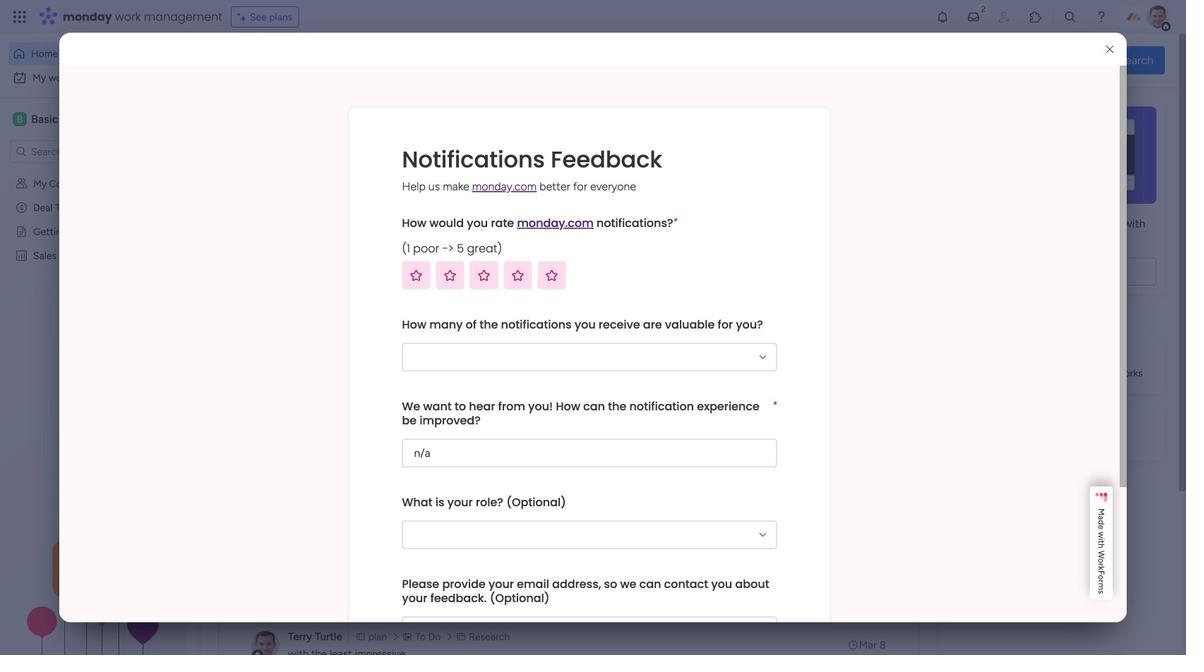 Task type: locate. For each thing, give the bounding box(es) containing it.
list box
[[0, 169, 180, 458]]

0 horizontal spatial lottie animation image
[[0, 513, 180, 656]]

remove from favorites image
[[419, 431, 433, 445]]

Search in workspace field
[[30, 144, 118, 160]]

quick search results list box
[[218, 132, 919, 492]]

public board image
[[15, 225, 28, 238]]

1 horizontal spatial lottie animation image
[[554, 34, 950, 88]]

monday marketplace image
[[1029, 10, 1043, 24]]

terry turtle image
[[251, 632, 280, 656]]

0 vertical spatial lottie animation image
[[554, 34, 950, 88]]

1 vertical spatial lottie animation image
[[0, 513, 180, 656]]

v2 user feedback image
[[965, 52, 975, 68]]

2 vertical spatial option
[[0, 171, 180, 174]]

public board image
[[467, 258, 482, 273]]

lottie animation image for bottom the lottie animation element
[[0, 513, 180, 656]]

select product image
[[13, 10, 27, 24]]

v2 bolt switch image
[[1075, 53, 1083, 68]]

0 vertical spatial lottie animation element
[[554, 34, 950, 88]]

terry turtle image
[[1147, 6, 1169, 28]]

0 horizontal spatial lottie animation element
[[0, 513, 180, 656]]

update feed image
[[966, 10, 981, 24]]

help image
[[1094, 10, 1108, 24]]

lottie animation image
[[554, 34, 950, 88], [0, 513, 180, 656]]

option
[[8, 42, 172, 65], [8, 66, 172, 89], [0, 171, 180, 174]]

lottie animation element
[[554, 34, 950, 88], [0, 513, 180, 656]]

see plans image
[[237, 9, 250, 25]]

lottie animation image for the lottie animation element to the right
[[554, 34, 950, 88]]



Task type: describe. For each thing, give the bounding box(es) containing it.
2 image
[[977, 1, 990, 17]]

help center element
[[953, 405, 1165, 461]]

0 vertical spatial option
[[8, 42, 172, 65]]

notifications image
[[935, 10, 950, 24]]

1 vertical spatial option
[[8, 66, 172, 89]]

search everything image
[[1063, 10, 1077, 24]]

views and tools element
[[719, 1, 1171, 32]]

1 horizontal spatial lottie animation element
[[554, 34, 950, 88]]

1 vertical spatial lottie animation element
[[0, 513, 180, 656]]

add to favorites image
[[419, 258, 433, 272]]

component image
[[467, 280, 479, 293]]

public dashboard image
[[15, 249, 28, 262]]

templates image image
[[966, 107, 1152, 204]]



Task type: vqa. For each thing, say whether or not it's contained in the screenshot.
"v2 bolt switch" Icon
yes



